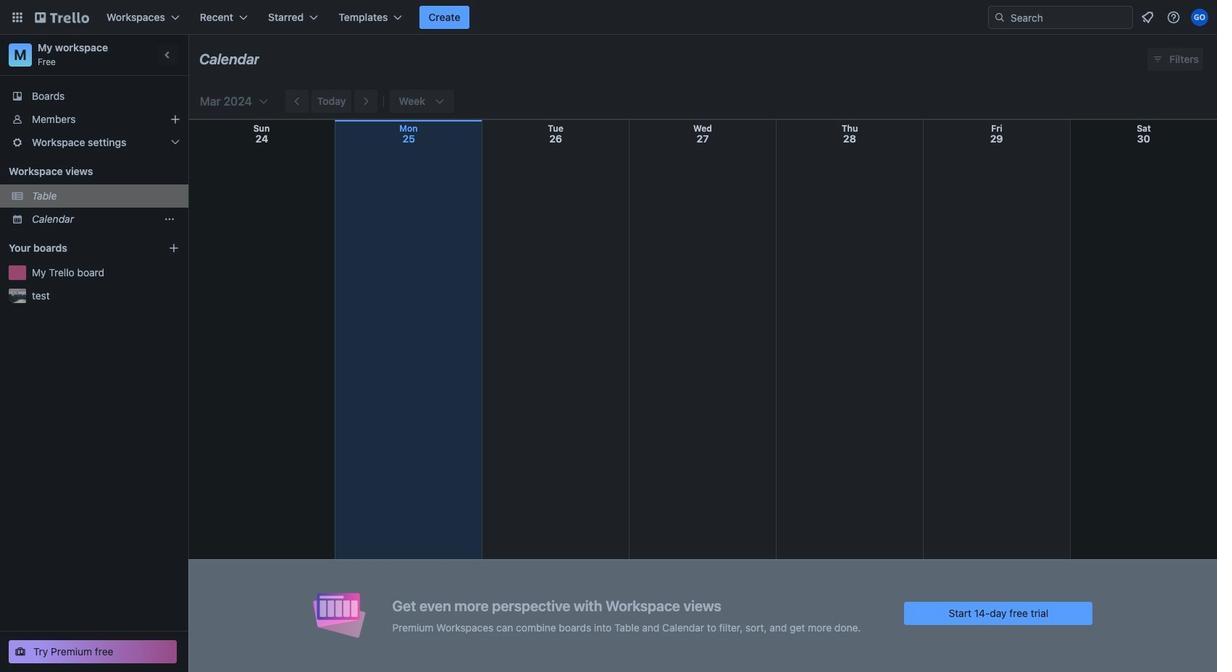 Task type: describe. For each thing, give the bounding box(es) containing it.
Search field
[[1005, 7, 1132, 28]]

workspace navigation collapse icon image
[[158, 45, 178, 65]]

workspace actions menu image
[[164, 214, 175, 225]]

primary element
[[0, 0, 1217, 35]]

add board image
[[168, 243, 180, 254]]



Task type: locate. For each thing, give the bounding box(es) containing it.
search image
[[994, 12, 1005, 23]]

your boards with 2 items element
[[9, 240, 146, 257]]

back to home image
[[35, 6, 89, 29]]

None text field
[[199, 46, 260, 73]]

gary orlando (garyorlando) image
[[1191, 9, 1208, 26]]

open information menu image
[[1166, 10, 1181, 25]]

0 notifications image
[[1139, 9, 1156, 26]]



Task type: vqa. For each thing, say whether or not it's contained in the screenshot.
for
no



